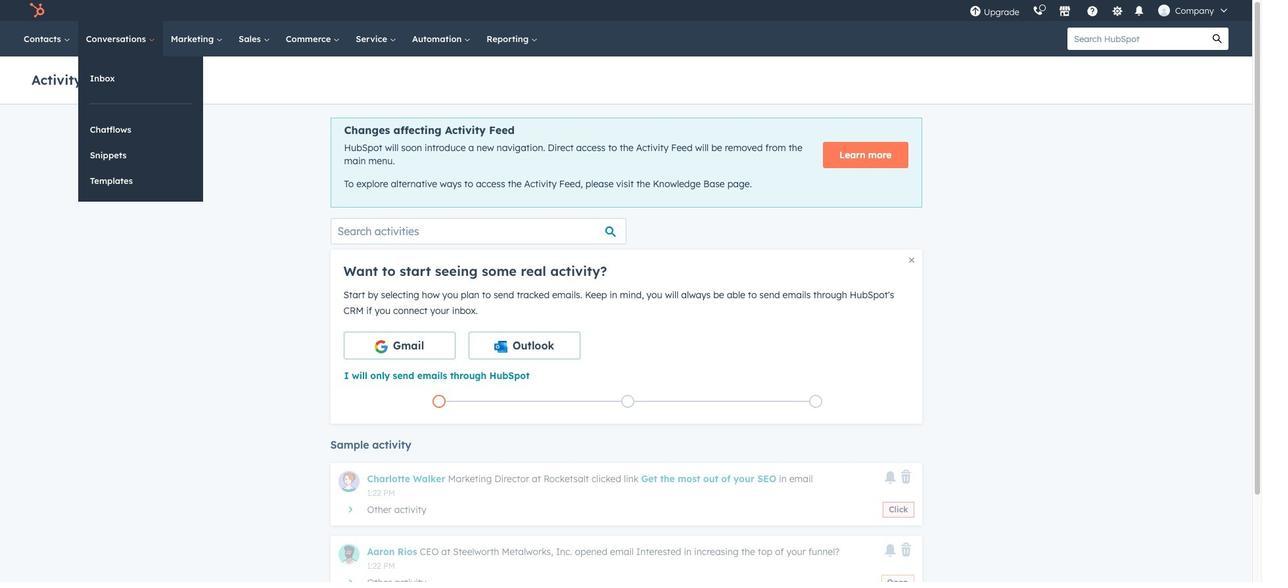 Task type: locate. For each thing, give the bounding box(es) containing it.
None checkbox
[[469, 332, 581, 360]]

list
[[345, 393, 911, 411]]

None checkbox
[[344, 332, 456, 360]]

close image
[[909, 258, 915, 263]]

onboarding.steps.sendtrackedemailingmail.title image
[[625, 399, 631, 406]]

menu
[[964, 0, 1237, 21]]

jacob simon image
[[1159, 5, 1171, 16]]



Task type: describe. For each thing, give the bounding box(es) containing it.
Search HubSpot search field
[[1068, 28, 1207, 50]]

Search activities search field
[[331, 218, 627, 245]]

onboarding.steps.finalstep.title image
[[813, 399, 820, 406]]

conversations menu
[[78, 57, 203, 202]]

marketplaces image
[[1060, 6, 1071, 18]]



Task type: vqa. For each thing, say whether or not it's contained in the screenshot.
Search activities search field
yes



